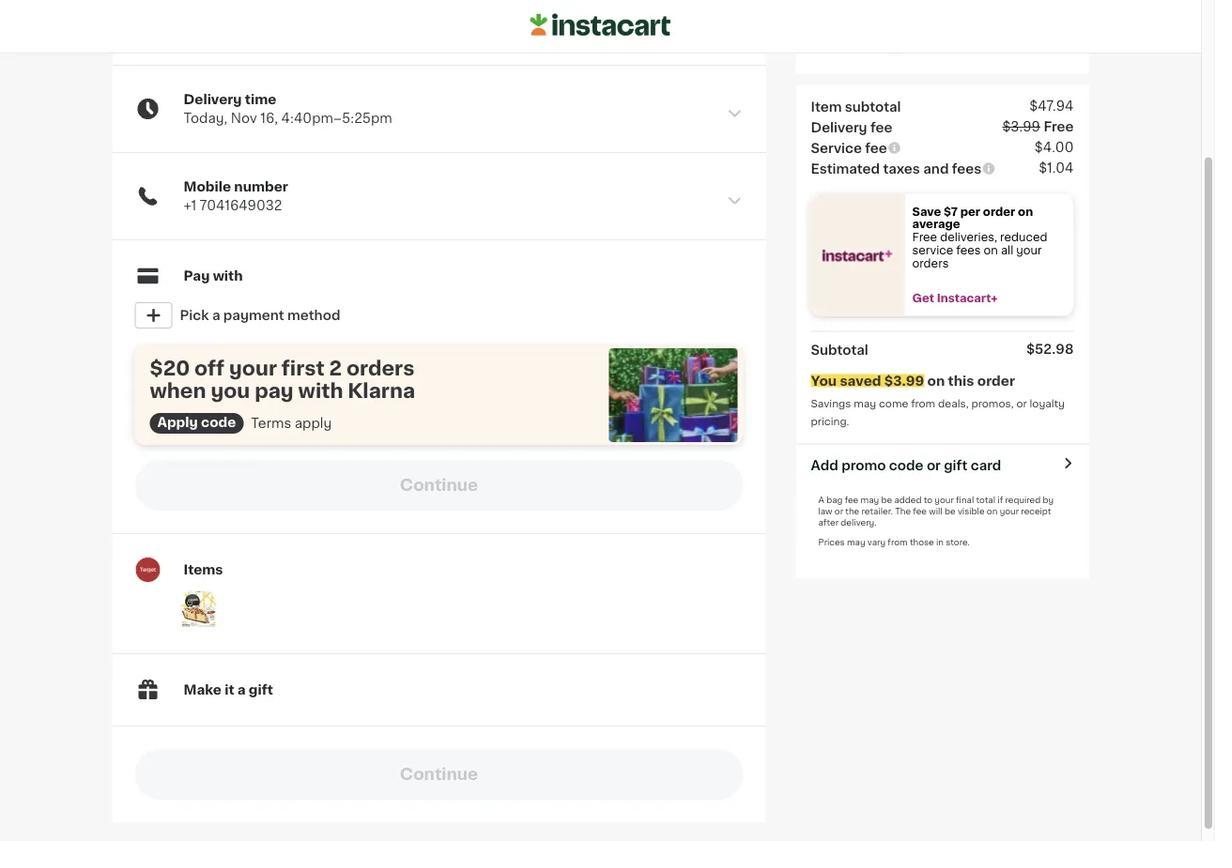Task type: locate. For each thing, give the bounding box(es) containing it.
0 vertical spatial $3.99
[[1003, 120, 1041, 133]]

0 vertical spatial fees
[[953, 162, 982, 175]]

0 horizontal spatial gift
[[249, 684, 273, 697]]

0 horizontal spatial free
[[913, 232, 938, 243]]

2 vertical spatial may
[[847, 538, 866, 547]]

with
[[979, 23, 1008, 37], [213, 270, 243, 283], [298, 381, 343, 401]]

may for vary
[[847, 538, 866, 547]]

fees right and
[[953, 162, 982, 175]]

delivery
[[184, 93, 242, 106], [811, 121, 868, 134]]

may for come
[[854, 399, 877, 409]]

with down 2
[[298, 381, 343, 401]]

a right pick
[[212, 309, 220, 322]]

1 horizontal spatial delivery
[[811, 121, 868, 134]]

order right per
[[984, 206, 1016, 217]]

free
[[1044, 120, 1074, 133], [913, 232, 938, 243]]

orders down service
[[913, 258, 949, 269]]

service
[[811, 141, 863, 155]]

0 vertical spatial from
[[912, 399, 936, 409]]

2 vertical spatial or
[[835, 507, 844, 516]]

1 horizontal spatial from
[[912, 399, 936, 409]]

make it a gift
[[184, 684, 273, 697]]

your up the pay
[[229, 358, 277, 378]]

this
[[949, 374, 975, 388]]

on down "total"
[[987, 507, 998, 516]]

0 vertical spatial a
[[212, 309, 220, 322]]

a right it
[[238, 684, 246, 697]]

2 horizontal spatial with
[[979, 23, 1008, 37]]

average
[[913, 219, 961, 230]]

to
[[924, 496, 933, 505]]

visible
[[958, 507, 985, 516]]

pay with
[[184, 270, 243, 283]]

with right pay
[[213, 270, 243, 283]]

0 vertical spatial code
[[201, 416, 236, 429]]

may
[[854, 399, 877, 409], [861, 496, 880, 505], [847, 538, 866, 547]]

first
[[282, 358, 325, 378]]

+1
[[184, 199, 197, 212]]

2 vertical spatial with
[[298, 381, 343, 401]]

1 vertical spatial or
[[927, 459, 941, 472]]

0 vertical spatial order
[[939, 23, 976, 37]]

mind.
[[864, 42, 902, 55]]

delivery inside delivery time today, nov 16, 4:40pm–5:25pm
[[184, 93, 242, 106]]

orders
[[913, 258, 949, 269], [347, 358, 415, 378]]

1 vertical spatial free
[[913, 232, 938, 243]]

1 horizontal spatial or
[[927, 459, 941, 472]]

in
[[937, 538, 944, 547]]

you
[[811, 374, 837, 388]]

your up more info about 100% satisfaction guarantee icon
[[905, 23, 936, 37]]

code up added
[[890, 459, 924, 472]]

0 vertical spatial may
[[854, 399, 877, 409]]

gift inside button
[[945, 459, 968, 472]]

instacart+
[[938, 293, 999, 304]]

from down you saved $3.99 on this order
[[912, 399, 936, 409]]

fees
[[953, 162, 982, 175], [957, 245, 981, 256]]

0 vertical spatial with
[[979, 23, 1008, 37]]

0 vertical spatial or
[[1017, 399, 1028, 409]]

0 horizontal spatial be
[[882, 496, 893, 505]]

save $7 per order on average free deliveries, reduced service fees on all your orders
[[913, 206, 1051, 269]]

1 vertical spatial may
[[861, 496, 880, 505]]

be up retailer.
[[882, 496, 893, 505]]

0 vertical spatial delivery
[[184, 93, 242, 106]]

0 horizontal spatial from
[[888, 538, 908, 547]]

on inside a bag fee may be added to your final total if required by law or the retailer. the fee will be visible on your receipt after delivery.
[[987, 507, 998, 516]]

0 horizontal spatial a
[[212, 309, 220, 322]]

gift left 'card'
[[945, 459, 968, 472]]

your inside the $20 off your first 2 orders when you pay with klarna
[[229, 358, 277, 378]]

item subtotal
[[811, 100, 902, 113]]

0 horizontal spatial code
[[201, 416, 236, 429]]

may down delivery.
[[847, 538, 866, 547]]

pay
[[184, 270, 210, 283]]

payment
[[223, 309, 284, 322]]

delivery fee
[[811, 121, 893, 134]]

apply
[[295, 417, 332, 430]]

on
[[1019, 206, 1034, 217], [984, 245, 999, 256], [928, 374, 946, 388], [987, 507, 998, 516]]

orders up klarna at the top left
[[347, 358, 415, 378]]

your inside save $7 per order on average free deliveries, reduced service fees on all your orders
[[1017, 245, 1043, 256]]

estimated
[[811, 162, 880, 175]]

1 horizontal spatial $3.99
[[1003, 120, 1041, 133]]

add promo code or gift card button
[[811, 456, 1002, 475]]

fee up the the
[[845, 496, 859, 505]]

card
[[971, 459, 1002, 472]]

1 vertical spatial from
[[888, 538, 908, 547]]

free up service
[[913, 232, 938, 243]]

be right will
[[945, 507, 956, 516]]

1 vertical spatial fees
[[957, 245, 981, 256]]

mobile number image
[[727, 193, 744, 210]]

subtotal
[[811, 343, 869, 357]]

fee down 'subtotal'
[[871, 121, 893, 134]]

add promo code or gift card
[[811, 459, 1002, 472]]

code down you
[[201, 416, 236, 429]]

$3.99 up come
[[885, 374, 925, 388]]

from inside savings may come from deals, promos, or loyalty pricing.
[[912, 399, 936, 409]]

1 horizontal spatial gift
[[945, 459, 968, 472]]

by
[[1044, 496, 1054, 505]]

delivery up today,
[[184, 93, 242, 106]]

savings
[[811, 399, 852, 409]]

all
[[1002, 245, 1014, 256]]

mobile number +1 7041649032
[[184, 180, 288, 212]]

order
[[939, 23, 976, 37], [984, 206, 1016, 217], [978, 374, 1016, 388]]

from right the vary
[[888, 538, 908, 547]]

required
[[1006, 496, 1041, 505]]

your down reduced
[[1017, 245, 1043, 256]]

0 vertical spatial free
[[1044, 120, 1074, 133]]

code inside button
[[890, 459, 924, 472]]

1 vertical spatial orders
[[347, 358, 415, 378]]

order right place
[[939, 23, 976, 37]]

edwards® turtle pie image
[[180, 591, 218, 629]]

delivery time today, nov 16, 4:40pm–5:25pm
[[184, 93, 393, 125]]

0 horizontal spatial with
[[213, 270, 243, 283]]

$20
[[150, 358, 190, 378]]

a
[[212, 309, 220, 322], [238, 684, 246, 697]]

terms
[[251, 417, 292, 430]]

may inside savings may come from deals, promos, or loyalty pricing.
[[854, 399, 877, 409]]

deals,
[[939, 399, 969, 409]]

savings may come from deals, promos, or loyalty pricing.
[[811, 399, 1068, 427]]

0 vertical spatial gift
[[945, 459, 968, 472]]

be
[[882, 496, 893, 505], [945, 507, 956, 516]]

with left peace
[[979, 23, 1008, 37]]

order up the promos,
[[978, 374, 1016, 388]]

reduced
[[1001, 232, 1048, 243]]

may inside a bag fee may be added to your final total if required by law or the retailer. the fee will be visible on your receipt after delivery.
[[861, 496, 880, 505]]

method
[[288, 309, 341, 322]]

pick
[[180, 309, 209, 322]]

$3.99 down $47.94
[[1003, 120, 1041, 133]]

1 horizontal spatial orders
[[913, 258, 949, 269]]

4:40pm–5:25pm
[[281, 112, 393, 125]]

or down bag
[[835, 507, 844, 516]]

or up to
[[927, 459, 941, 472]]

or left loyalty
[[1017, 399, 1028, 409]]

or inside button
[[927, 459, 941, 472]]

0 vertical spatial orders
[[913, 258, 949, 269]]

a
[[819, 496, 825, 505]]

0 horizontal spatial delivery
[[184, 93, 242, 106]]

free up $4.00
[[1044, 120, 1074, 133]]

vary
[[868, 538, 886, 547]]

of
[[1056, 23, 1071, 37]]

1 horizontal spatial with
[[298, 381, 343, 401]]

code
[[201, 416, 236, 429], [890, 459, 924, 472]]

may down saved
[[854, 399, 877, 409]]

0 horizontal spatial orders
[[347, 358, 415, 378]]

1 vertical spatial $3.99
[[885, 374, 925, 388]]

1 vertical spatial delivery
[[811, 121, 868, 134]]

or
[[1017, 399, 1028, 409], [927, 459, 941, 472], [835, 507, 844, 516]]

delivery up service
[[811, 121, 868, 134]]

off
[[195, 358, 225, 378]]

delivery for delivery time today, nov 16, 4:40pm–5:25pm
[[184, 93, 242, 106]]

0 horizontal spatial or
[[835, 507, 844, 516]]

nov
[[231, 112, 257, 125]]

fees down deliveries,
[[957, 245, 981, 256]]

order inside place your order with peace of mind.
[[939, 23, 976, 37]]

the
[[846, 507, 860, 516]]

fee down to
[[914, 507, 927, 516]]

fees inside save $7 per order on average free deliveries, reduced service fees on all your orders
[[957, 245, 981, 256]]

1 vertical spatial code
[[890, 459, 924, 472]]

with inside the $20 off your first 2 orders when you pay with klarna
[[298, 381, 343, 401]]

1 vertical spatial order
[[984, 206, 1016, 217]]

2 horizontal spatial or
[[1017, 399, 1028, 409]]

get instacart+
[[913, 293, 999, 304]]

fee
[[871, 121, 893, 134], [866, 141, 888, 155], [845, 496, 859, 505], [914, 507, 927, 516]]

1 vertical spatial a
[[238, 684, 246, 697]]

1 horizontal spatial be
[[945, 507, 956, 516]]

1 horizontal spatial code
[[890, 459, 924, 472]]

may up retailer.
[[861, 496, 880, 505]]

your
[[905, 23, 936, 37], [1017, 245, 1043, 256], [229, 358, 277, 378], [935, 496, 954, 505], [1000, 507, 1020, 516]]

number
[[234, 180, 288, 194]]

1 vertical spatial gift
[[249, 684, 273, 697]]

1 vertical spatial with
[[213, 270, 243, 283]]

a inside button
[[212, 309, 220, 322]]

gift
[[945, 459, 968, 472], [249, 684, 273, 697]]

get
[[913, 293, 935, 304]]

gift right it
[[249, 684, 273, 697]]



Task type: describe. For each thing, give the bounding box(es) containing it.
free inside save $7 per order on average free deliveries, reduced service fees on all your orders
[[913, 232, 938, 243]]

loyalty
[[1030, 399, 1066, 409]]

your down if
[[1000, 507, 1020, 516]]

come
[[879, 399, 909, 409]]

$3.99 free
[[1003, 120, 1074, 133]]

7041649032
[[200, 199, 282, 212]]

home image
[[530, 11, 671, 39]]

fee up estimated taxes and fees
[[866, 141, 888, 155]]

place your order with peace of mind.
[[864, 23, 1071, 55]]

added
[[895, 496, 922, 505]]

or inside savings may come from deals, promos, or loyalty pricing.
[[1017, 399, 1028, 409]]

from for deals,
[[912, 399, 936, 409]]

2 vertical spatial order
[[978, 374, 1016, 388]]

today,
[[184, 112, 228, 125]]

taxes
[[884, 162, 921, 175]]

receipt
[[1022, 507, 1052, 516]]

$4.00
[[1035, 140, 1074, 154]]

those
[[910, 538, 935, 547]]

on left all
[[984, 245, 999, 256]]

a bag fee may be added to your final total if required by law or the retailer. the fee will be visible on your receipt after delivery.
[[819, 496, 1054, 527]]

and
[[924, 162, 949, 175]]

16,
[[260, 112, 278, 125]]

terms apply
[[251, 417, 332, 430]]

items
[[184, 564, 223, 577]]

prices
[[819, 538, 845, 547]]

your inside place your order with peace of mind.
[[905, 23, 936, 37]]

service fee
[[811, 141, 888, 155]]

0 vertical spatial be
[[882, 496, 893, 505]]

0 horizontal spatial $3.99
[[885, 374, 925, 388]]

more info about 100% satisfaction guarantee image
[[904, 40, 919, 55]]

final
[[957, 496, 975, 505]]

promo
[[842, 459, 886, 472]]

apply code
[[157, 416, 236, 429]]

pay
[[255, 381, 294, 401]]

it
[[225, 684, 234, 697]]

klarna
[[348, 381, 415, 401]]

pick a payment method button
[[135, 297, 744, 335]]

delivery for delivery fee
[[811, 121, 868, 134]]

estimated taxes and fees
[[811, 162, 982, 175]]

with inside place your order with peace of mind.
[[979, 23, 1008, 37]]

time
[[245, 93, 277, 106]]

your up will
[[935, 496, 954, 505]]

subtotal
[[845, 100, 902, 113]]

prices may vary from those in store.
[[819, 538, 971, 547]]

apply
[[157, 416, 198, 429]]

deliveries,
[[941, 232, 998, 243]]

make
[[184, 684, 222, 697]]

after
[[819, 519, 839, 527]]

law
[[819, 507, 833, 516]]

when
[[150, 381, 206, 401]]

service
[[913, 245, 954, 256]]

promos,
[[972, 399, 1014, 409]]

1 vertical spatial be
[[945, 507, 956, 516]]

1 horizontal spatial a
[[238, 684, 246, 697]]

on up reduced
[[1019, 206, 1034, 217]]

peace
[[1011, 23, 1053, 37]]

$7
[[944, 206, 958, 217]]

retailer.
[[862, 507, 893, 516]]

saved
[[840, 374, 882, 388]]

save
[[913, 206, 942, 217]]

on left this
[[928, 374, 946, 388]]

the
[[896, 507, 911, 516]]

bag
[[827, 496, 843, 505]]

mobile
[[184, 180, 231, 194]]

delivery time image
[[727, 105, 744, 122]]

from for those
[[888, 538, 908, 547]]

item
[[811, 100, 842, 113]]

order inside save $7 per order on average free deliveries, reduced service fees on all your orders
[[984, 206, 1016, 217]]

get instacart+ button
[[905, 292, 1074, 305]]

$47.94
[[1030, 99, 1074, 112]]

per
[[961, 206, 981, 217]]

place
[[864, 23, 902, 37]]

or inside a bag fee may be added to your final total if required by law or the retailer. the fee will be visible on your receipt after delivery.
[[835, 507, 844, 516]]

$1.04
[[1039, 161, 1074, 174]]

add
[[811, 459, 839, 472]]

orders inside save $7 per order on average free deliveries, reduced service fees on all your orders
[[913, 258, 949, 269]]

total
[[977, 496, 996, 505]]

pricing.
[[811, 416, 850, 427]]

pick a payment method
[[180, 309, 341, 322]]

$20 off your first 2 orders when you pay with klarna
[[150, 358, 415, 401]]

will
[[930, 507, 943, 516]]

you saved $3.99 on this order
[[811, 374, 1016, 388]]

2
[[329, 358, 342, 378]]

store.
[[946, 538, 971, 547]]

orders inside the $20 off your first 2 orders when you pay with klarna
[[347, 358, 415, 378]]

you
[[211, 381, 250, 401]]

1 horizontal spatial free
[[1044, 120, 1074, 133]]

if
[[998, 496, 1004, 505]]



Task type: vqa. For each thing, say whether or not it's contained in the screenshot.
the bottommost Free
yes



